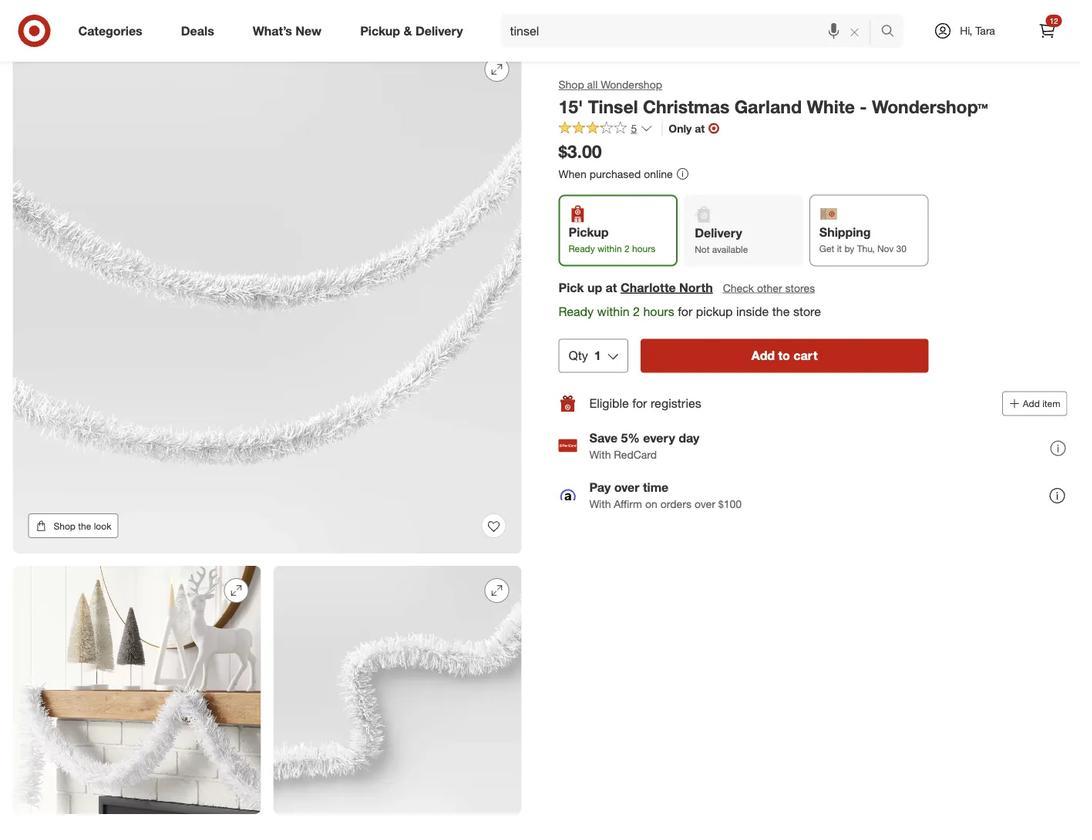 Task type: locate. For each thing, give the bounding box(es) containing it.
add for add item
[[1023, 398, 1040, 409]]

0 vertical spatial with
[[589, 448, 611, 461]]

pickup inside pickup ready within 2 hours
[[569, 225, 609, 240]]

1 vertical spatial shop
[[559, 78, 584, 91]]

15&#39; tinsel christmas garland white - wondershop&#8482;, 2 of 4 image
[[13, 566, 261, 814]]

$3.00
[[559, 141, 602, 162]]

with inside the 'save 5% every day with redcard'
[[589, 448, 611, 461]]

shop for shop the look
[[54, 520, 76, 532]]

0 vertical spatial add
[[751, 348, 775, 363]]

look
[[94, 520, 111, 532]]

1 vertical spatial within
[[597, 304, 630, 319]]

add for add to cart
[[751, 348, 775, 363]]

delivery right the & at the left of page
[[415, 23, 463, 38]]

add inside "button"
[[751, 348, 775, 363]]

with inside pay over time with affirm on orders over $100
[[589, 497, 611, 511]]

0 vertical spatial ready
[[569, 242, 595, 254]]

what's new link
[[240, 14, 341, 48]]

over up affirm
[[614, 480, 640, 495]]

what's
[[253, 23, 292, 38]]

1 with from the top
[[589, 448, 611, 461]]

/ right target
[[45, 15, 49, 28]]

1 horizontal spatial the
[[772, 304, 790, 319]]

1 vertical spatial pickup
[[569, 225, 609, 240]]

1 horizontal spatial at
[[695, 122, 705, 135]]

0 vertical spatial pickup
[[360, 23, 400, 38]]

1 horizontal spatial add
[[1023, 398, 1040, 409]]

with
[[589, 448, 611, 461], [589, 497, 611, 511]]

0 vertical spatial over
[[614, 480, 640, 495]]

1 / from the left
[[45, 15, 49, 28]]

within
[[597, 242, 622, 254], [597, 304, 630, 319]]

/ left artificial
[[299, 15, 303, 28]]

save
[[589, 430, 618, 445]]

1 horizontal spatial over
[[695, 497, 715, 511]]

delivery inside delivery not available
[[695, 225, 742, 240]]

add left the item
[[1023, 398, 1040, 409]]

0 horizontal spatial shop
[[54, 520, 76, 532]]

at right "only"
[[695, 122, 705, 135]]

1 vertical spatial the
[[78, 520, 91, 532]]

christmas
[[127, 15, 176, 28], [185, 15, 235, 28], [347, 15, 397, 28], [643, 96, 730, 117]]

for
[[678, 304, 692, 319], [632, 396, 647, 411]]

ready up pick
[[569, 242, 595, 254]]

add inside button
[[1023, 398, 1040, 409]]

/ right the christmas link
[[179, 15, 182, 28]]

5 link
[[559, 121, 652, 139]]

/ left the christmas link
[[120, 15, 123, 28]]

thu,
[[857, 242, 875, 254]]

shop the look link
[[28, 513, 118, 538]]

the inside image gallery element
[[78, 520, 91, 532]]

christmas up only at
[[643, 96, 730, 117]]

1 vertical spatial with
[[589, 497, 611, 511]]

target / holiday shop / christmas / christmas decorations / artificial christmas greenery
[[13, 15, 445, 28]]

over left $100
[[695, 497, 715, 511]]

0 horizontal spatial over
[[614, 480, 640, 495]]

search
[[874, 25, 911, 40]]

registries
[[651, 396, 701, 411]]

2 horizontal spatial shop
[[559, 78, 584, 91]]

0 horizontal spatial pickup
[[360, 23, 400, 38]]

2 up pick up at charlotte north
[[624, 242, 630, 254]]

pickup for &
[[360, 23, 400, 38]]

pickup up up
[[569, 225, 609, 240]]

2 with from the top
[[589, 497, 611, 511]]

christmas left "deals"
[[127, 15, 176, 28]]

ready
[[569, 242, 595, 254], [559, 304, 594, 319]]

other
[[757, 281, 782, 295]]

pickup ready within 2 hours
[[569, 225, 655, 254]]

shop left 'all'
[[559, 78, 584, 91]]

0 vertical spatial at
[[695, 122, 705, 135]]

shop for shop all wondershop 15' tinsel christmas garland white - wondershop™
[[559, 78, 584, 91]]

pickup
[[360, 23, 400, 38], [569, 225, 609, 240]]

/
[[45, 15, 49, 28], [120, 15, 123, 28], [179, 15, 182, 28], [299, 15, 303, 28]]

within inside pickup ready within 2 hours
[[597, 242, 622, 254]]

hi, tara
[[960, 24, 995, 37]]

0 vertical spatial hours
[[632, 242, 655, 254]]

at right up
[[606, 280, 617, 295]]

2 / from the left
[[120, 15, 123, 28]]

for down north
[[678, 304, 692, 319]]

shop right holiday
[[91, 15, 117, 28]]

pickup for ready
[[569, 225, 609, 240]]

with down the pay at the bottom right of the page
[[589, 497, 611, 511]]

within down up
[[597, 304, 630, 319]]

christmas left decorations
[[185, 15, 235, 28]]

2 vertical spatial shop
[[54, 520, 76, 532]]

over
[[614, 480, 640, 495], [695, 497, 715, 511]]

0 vertical spatial for
[[678, 304, 692, 319]]

day
[[679, 430, 699, 445]]

within up up
[[597, 242, 622, 254]]

at
[[695, 122, 705, 135], [606, 280, 617, 295]]

christmas left the & at the left of page
[[347, 15, 397, 28]]

0 horizontal spatial the
[[78, 520, 91, 532]]

add left to
[[751, 348, 775, 363]]

0 horizontal spatial add
[[751, 348, 775, 363]]

by
[[845, 242, 854, 254]]

pickup left the & at the left of page
[[360, 23, 400, 38]]

1 horizontal spatial for
[[678, 304, 692, 319]]

1 horizontal spatial delivery
[[695, 225, 742, 240]]

not
[[695, 243, 710, 255]]

hours up charlotte
[[632, 242, 655, 254]]

1 horizontal spatial 2
[[633, 304, 640, 319]]

christmas link
[[127, 15, 176, 28]]

shop left look
[[54, 520, 76, 532]]

1 vertical spatial at
[[606, 280, 617, 295]]

christmas inside shop all wondershop 15' tinsel christmas garland white - wondershop™
[[643, 96, 730, 117]]

eligible
[[589, 396, 629, 411]]

delivery up the 'available'
[[695, 225, 742, 240]]

0 vertical spatial delivery
[[415, 23, 463, 38]]

hours down charlotte north button on the right of page
[[643, 304, 674, 319]]

pick up at charlotte north
[[559, 280, 713, 295]]

add
[[751, 348, 775, 363], [1023, 398, 1040, 409]]

1 horizontal spatial shop
[[91, 15, 117, 28]]

shop all wondershop 15' tinsel christmas garland white - wondershop™
[[559, 78, 988, 117]]

on
[[645, 497, 657, 511]]

0 vertical spatial 2
[[624, 242, 630, 254]]

$100
[[718, 497, 742, 511]]

for right eligible
[[632, 396, 647, 411]]

2
[[624, 242, 630, 254], [633, 304, 640, 319]]

shop inside image gallery element
[[54, 520, 76, 532]]

2 down pick up at charlotte north
[[633, 304, 640, 319]]

1 vertical spatial delivery
[[695, 225, 742, 240]]

image gallery element
[[13, 45, 522, 821]]

get
[[819, 242, 834, 254]]

with down save
[[589, 448, 611, 461]]

ready down pick
[[559, 304, 594, 319]]

hours
[[632, 242, 655, 254], [643, 304, 674, 319]]

1 horizontal spatial pickup
[[569, 225, 609, 240]]

what's new
[[253, 23, 322, 38]]

1 vertical spatial for
[[632, 396, 647, 411]]

1 vertical spatial ready
[[559, 304, 594, 319]]

2 inside pickup ready within 2 hours
[[624, 242, 630, 254]]

decorations
[[238, 15, 296, 28]]

to
[[778, 348, 790, 363]]

4 / from the left
[[299, 15, 303, 28]]

it
[[837, 242, 842, 254]]

purchased
[[590, 167, 641, 180]]

white
[[807, 96, 855, 117]]

1 vertical spatial add
[[1023, 398, 1040, 409]]

delivery
[[415, 23, 463, 38], [695, 225, 742, 240]]

&
[[404, 23, 412, 38]]

the left store
[[772, 304, 790, 319]]

hours inside pickup ready within 2 hours
[[632, 242, 655, 254]]

0 horizontal spatial 2
[[624, 242, 630, 254]]

stores
[[785, 281, 815, 295]]

the left look
[[78, 520, 91, 532]]

0 vertical spatial within
[[597, 242, 622, 254]]

nov
[[877, 242, 894, 254]]

shop inside shop all wondershop 15' tinsel christmas garland white - wondershop™
[[559, 78, 584, 91]]



Task type: describe. For each thing, give the bounding box(es) containing it.
hi,
[[960, 24, 972, 37]]

add to cart button
[[640, 339, 929, 373]]

15&#39; tinsel christmas garland white - wondershop&#8482;, 1 of 4 image
[[13, 45, 522, 554]]

check other stores button
[[722, 280, 816, 296]]

cart
[[794, 348, 818, 363]]

artificial christmas greenery link
[[306, 15, 445, 28]]

12
[[1050, 16, 1058, 25]]

1 vertical spatial over
[[695, 497, 715, 511]]

categories link
[[65, 14, 162, 48]]

pickup
[[696, 304, 733, 319]]

holiday shop link
[[52, 15, 117, 28]]

shipping get it by thu, nov 30
[[819, 225, 907, 254]]

store
[[793, 304, 821, 319]]

all
[[587, 78, 598, 91]]

delivery not available
[[695, 225, 748, 255]]

1 vertical spatial hours
[[643, 304, 674, 319]]

save 5% every day with redcard
[[589, 430, 699, 461]]

up
[[587, 280, 602, 295]]

pay
[[589, 480, 611, 495]]

search button
[[874, 14, 911, 51]]

greenery
[[400, 15, 445, 28]]

3 / from the left
[[179, 15, 182, 28]]

inside
[[736, 304, 769, 319]]

1
[[594, 348, 601, 363]]

ready inside pickup ready within 2 hours
[[569, 242, 595, 254]]

pick
[[559, 280, 584, 295]]

12 link
[[1030, 14, 1064, 48]]

0 horizontal spatial delivery
[[415, 23, 463, 38]]

artificial
[[306, 15, 344, 28]]

every
[[643, 430, 675, 445]]

tara
[[975, 24, 995, 37]]

15&#39; tinsel christmas garland white - wondershop&#8482;, 3 of 4 image
[[273, 566, 522, 814]]

0 vertical spatial shop
[[91, 15, 117, 28]]

check other stores
[[723, 281, 815, 295]]

shop the look
[[54, 520, 111, 532]]

garland
[[734, 96, 802, 117]]

item
[[1042, 398, 1060, 409]]

shipping
[[819, 225, 871, 240]]

when purchased online
[[559, 167, 673, 180]]

wondershop
[[601, 78, 662, 91]]

orders
[[660, 497, 692, 511]]

target
[[13, 15, 42, 28]]

time
[[643, 480, 669, 495]]

target link
[[13, 15, 42, 28]]

charlotte
[[621, 280, 676, 295]]

qty
[[569, 348, 588, 363]]

new
[[296, 23, 322, 38]]

15'
[[559, 96, 583, 117]]

when
[[559, 167, 587, 180]]

ready within 2 hours for pickup inside the store
[[559, 304, 821, 319]]

only at
[[669, 122, 705, 135]]

1 vertical spatial 2
[[633, 304, 640, 319]]

christmas decorations link
[[185, 15, 296, 28]]

affirm
[[614, 497, 642, 511]]

pay over time with affirm on orders over $100
[[589, 480, 742, 511]]

What can we help you find? suggestions appear below search field
[[501, 14, 885, 48]]

add item
[[1023, 398, 1060, 409]]

pickup & delivery link
[[347, 14, 482, 48]]

deals link
[[168, 14, 233, 48]]

qty 1
[[569, 348, 601, 363]]

add item button
[[1002, 391, 1067, 416]]

0 horizontal spatial for
[[632, 396, 647, 411]]

north
[[679, 280, 713, 295]]

0 horizontal spatial at
[[606, 280, 617, 295]]

wondershop™
[[872, 96, 988, 117]]

charlotte north button
[[621, 279, 713, 296]]

only
[[669, 122, 692, 135]]

categories
[[78, 23, 142, 38]]

5
[[631, 122, 637, 135]]

check
[[723, 281, 754, 295]]

30
[[896, 242, 907, 254]]

pickup & delivery
[[360, 23, 463, 38]]

eligible for registries
[[589, 396, 701, 411]]

deals
[[181, 23, 214, 38]]

-
[[860, 96, 867, 117]]

0 vertical spatial the
[[772, 304, 790, 319]]

holiday
[[52, 15, 88, 28]]

available
[[712, 243, 748, 255]]

add to cart
[[751, 348, 818, 363]]

tinsel
[[588, 96, 638, 117]]

5%
[[621, 430, 640, 445]]

online
[[644, 167, 673, 180]]



Task type: vqa. For each thing, say whether or not it's contained in the screenshot.
third '/' from the right
yes



